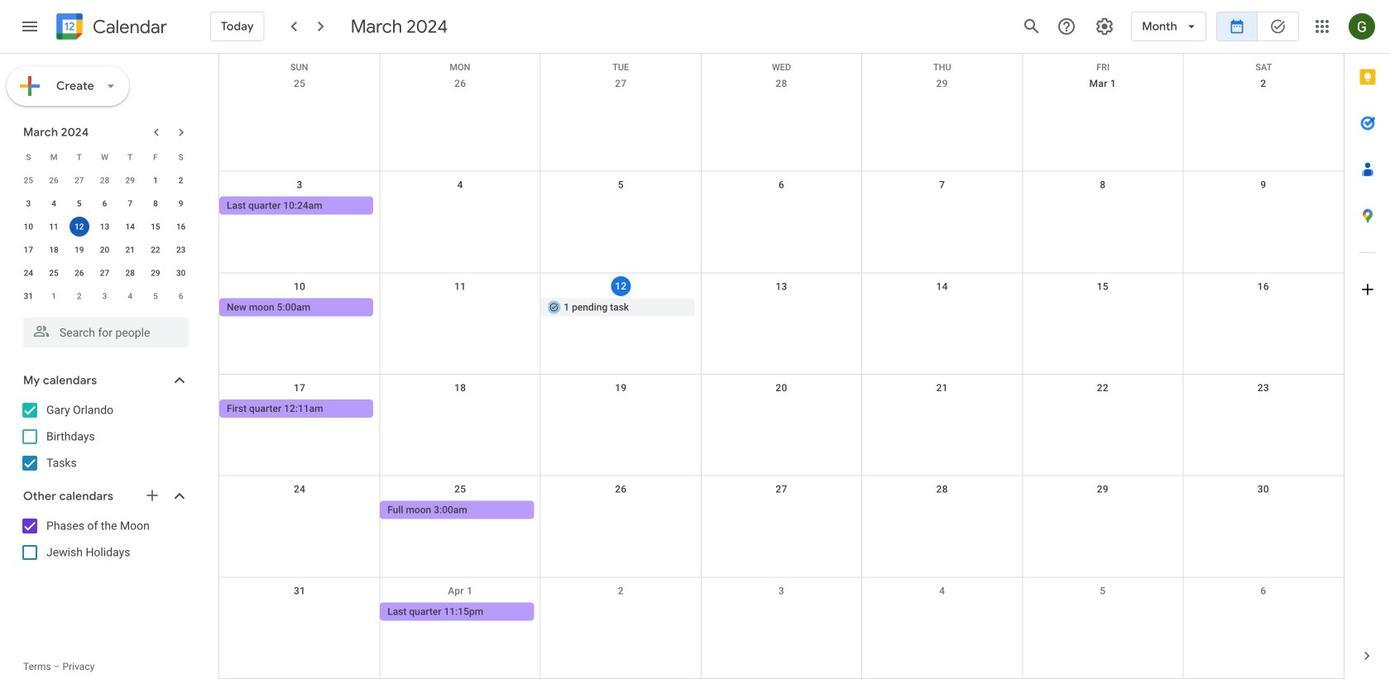 Task type: locate. For each thing, give the bounding box(es) containing it.
9 element
[[171, 194, 191, 214]]

29 element
[[146, 263, 165, 283]]

other calendars list
[[3, 513, 205, 566]]

cell
[[380, 197, 541, 217], [541, 197, 701, 217], [862, 197, 1023, 217], [1023, 197, 1184, 217], [1184, 197, 1344, 217], [67, 215, 92, 238], [380, 298, 541, 318], [862, 298, 1023, 318], [1023, 298, 1184, 318], [1184, 298, 1344, 318], [380, 400, 541, 420], [541, 400, 701, 420], [862, 400, 1023, 420], [1023, 400, 1184, 420], [1184, 400, 1344, 420], [219, 501, 380, 521], [541, 501, 701, 521], [862, 501, 1023, 521], [1023, 501, 1184, 521], [1184, 501, 1344, 521], [219, 603, 380, 623], [541, 603, 701, 623], [862, 603, 1023, 623], [1023, 603, 1184, 623], [1184, 603, 1344, 623]]

row group
[[16, 169, 194, 308]]

heading
[[89, 17, 167, 37]]

row
[[219, 54, 1344, 72], [219, 70, 1344, 172], [16, 146, 194, 169], [16, 169, 194, 192], [219, 172, 1344, 273], [16, 192, 194, 215], [16, 215, 194, 238], [16, 238, 194, 262], [16, 262, 194, 285], [219, 273, 1344, 375], [16, 285, 194, 308], [219, 375, 1344, 477], [219, 477, 1344, 578], [219, 578, 1344, 680]]

25 element
[[44, 263, 64, 283]]

5 element
[[69, 194, 89, 214]]

april 1 element
[[44, 286, 64, 306]]

settings menu image
[[1095, 17, 1115, 36]]

11 element
[[44, 217, 64, 237]]

None search field
[[0, 311, 205, 348]]

18 element
[[44, 240, 64, 260]]

april 6 element
[[171, 286, 191, 306]]

23 element
[[171, 240, 191, 260]]

grid
[[219, 54, 1344, 680]]

april 4 element
[[120, 286, 140, 306]]

16 element
[[171, 217, 191, 237]]

cell inside the "march 2024" grid
[[67, 215, 92, 238]]

22 element
[[146, 240, 165, 260]]

8 element
[[146, 194, 165, 214]]

tab list
[[1345, 54, 1391, 633]]

february 25 element
[[19, 171, 38, 190]]

february 29 element
[[120, 171, 140, 190]]

13 element
[[95, 217, 115, 237]]

3 element
[[19, 194, 38, 214]]

10 element
[[19, 217, 38, 237]]



Task type: describe. For each thing, give the bounding box(es) containing it.
heading inside calendar element
[[89, 17, 167, 37]]

20 element
[[95, 240, 115, 260]]

2 element
[[171, 171, 191, 190]]

february 26 element
[[44, 171, 64, 190]]

april 5 element
[[146, 286, 165, 306]]

26 element
[[69, 263, 89, 283]]

february 27 element
[[69, 171, 89, 190]]

march 2024 grid
[[16, 146, 194, 308]]

19 element
[[69, 240, 89, 260]]

add other calendars image
[[144, 488, 161, 504]]

31 element
[[19, 286, 38, 306]]

17 element
[[19, 240, 38, 260]]

february 28 element
[[95, 171, 115, 190]]

27 element
[[95, 263, 115, 283]]

14 element
[[120, 217, 140, 237]]

24 element
[[19, 263, 38, 283]]

30 element
[[171, 263, 191, 283]]

6 element
[[95, 194, 115, 214]]

Search for people text field
[[33, 318, 179, 348]]

april 3 element
[[95, 286, 115, 306]]

4 element
[[44, 194, 64, 214]]

28 element
[[120, 263, 140, 283]]

1 element
[[146, 171, 165, 190]]

7 element
[[120, 194, 140, 214]]

april 2 element
[[69, 286, 89, 306]]

12, today element
[[69, 217, 89, 237]]

main drawer image
[[20, 17, 40, 36]]

21 element
[[120, 240, 140, 260]]

calendar element
[[53, 10, 167, 46]]

my calendars list
[[3, 397, 205, 477]]

15 element
[[146, 217, 165, 237]]



Task type: vqa. For each thing, say whether or not it's contained in the screenshot.
election
no



